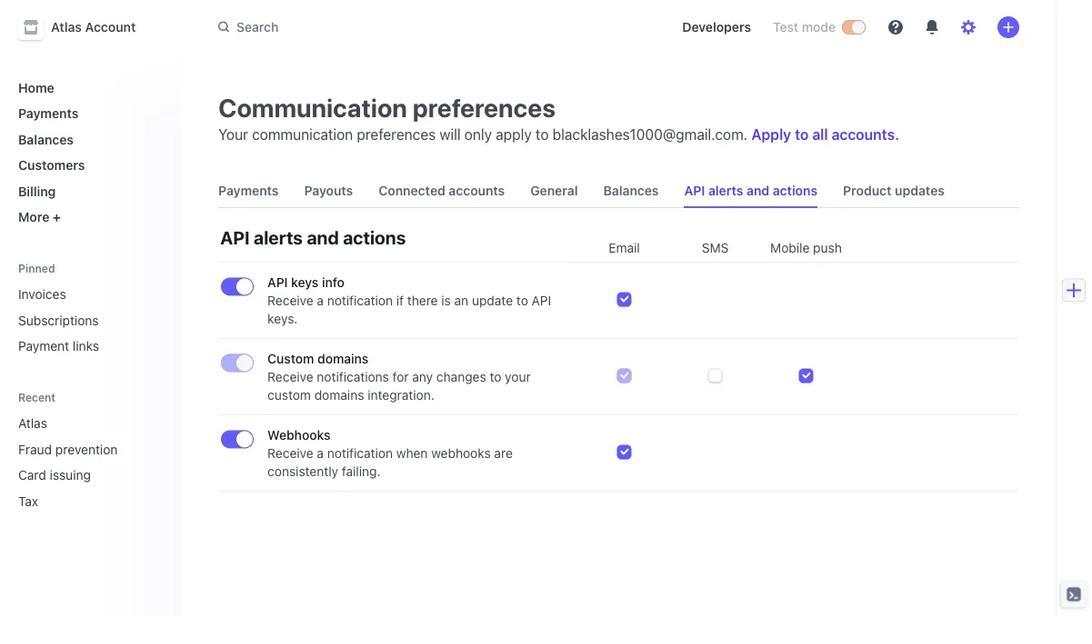 Task type: vqa. For each thing, say whether or not it's contained in the screenshot.
that to the top
no



Task type: describe. For each thing, give the bounding box(es) containing it.
links
[[73, 339, 99, 354]]

integration.
[[368, 388, 435, 403]]

payment links
[[18, 339, 99, 354]]

api keys info receive a notification if there is an update to api keys.
[[268, 275, 552, 327]]

fraud prevention
[[18, 442, 118, 457]]

card issuing link
[[11, 461, 142, 490]]

webhooks
[[431, 446, 491, 461]]

will
[[440, 126, 461, 143]]

home
[[18, 80, 54, 95]]

subscriptions
[[18, 313, 99, 328]]

all
[[813, 126, 828, 143]]

connected accounts
[[379, 183, 505, 198]]

webhooks
[[268, 428, 331, 443]]

+
[[53, 210, 61, 225]]

invoices link
[[11, 280, 168, 309]]

account
[[85, 20, 136, 35]]

to inside the custom domains receive notifications for any changes to your custom domains integration.
[[490, 370, 502, 385]]

general link
[[523, 175, 585, 207]]

to right apply
[[536, 126, 549, 143]]

Search text field
[[208, 11, 653, 44]]

0 vertical spatial domains
[[318, 352, 369, 367]]

changes
[[437, 370, 486, 385]]

pinned navigation links element
[[11, 254, 171, 361]]

developers link
[[675, 13, 759, 42]]

payment
[[18, 339, 69, 354]]

receive inside the api keys info receive a notification if there is an update to api keys.
[[268, 293, 314, 308]]

only
[[465, 126, 492, 143]]

accounts
[[449, 183, 505, 198]]

an
[[454, 293, 469, 308]]

to left 'all'
[[795, 126, 809, 143]]

apply
[[752, 126, 792, 143]]

0 horizontal spatial alerts
[[254, 227, 303, 248]]

a inside the api keys info receive a notification if there is an update to api keys.
[[317, 293, 324, 308]]

custom
[[268, 388, 311, 403]]

1 vertical spatial actions
[[343, 227, 406, 248]]

apply
[[496, 126, 532, 143]]

is
[[441, 293, 451, 308]]

actions inside tab list
[[773, 183, 818, 198]]

communication
[[218, 92, 407, 122]]

custom domains receive notifications for any changes to your custom domains integration.
[[268, 352, 531, 403]]

notifications image
[[925, 20, 940, 35]]

tab list containing payments
[[211, 175, 1020, 208]]

tax link
[[11, 487, 142, 516]]

webhooks receive a notification when webhooks are consistently failing.
[[268, 428, 513, 479]]

invoices
[[18, 287, 66, 302]]

accounts.
[[832, 126, 900, 143]]

connected
[[379, 183, 446, 198]]

issuing
[[50, 468, 91, 483]]

home link
[[11, 73, 168, 102]]

fraud prevention link
[[11, 435, 142, 464]]

card
[[18, 468, 46, 483]]

1 vertical spatial domains
[[315, 388, 364, 403]]

api alerts and actions link
[[677, 175, 825, 207]]

update
[[472, 293, 513, 308]]

recent navigation links element
[[0, 383, 182, 516]]

0 horizontal spatial payments link
[[11, 99, 168, 128]]

atlas for atlas account
[[51, 20, 82, 35]]

blacklashes1000@gmail.com.
[[553, 126, 748, 143]]

product updates link
[[836, 175, 952, 207]]

pinned element
[[11, 280, 168, 361]]

notifications
[[317, 370, 389, 385]]

recent
[[18, 391, 56, 404]]

1 vertical spatial and
[[307, 227, 339, 248]]

0 horizontal spatial balances link
[[11, 125, 168, 154]]

help image
[[889, 20, 903, 35]]

atlas for atlas
[[18, 416, 47, 431]]

payouts
[[304, 183, 353, 198]]

prevention
[[55, 442, 118, 457]]

1 vertical spatial preferences
[[357, 126, 436, 143]]

receive inside the custom domains receive notifications for any changes to your custom domains integration.
[[268, 370, 314, 385]]

1 horizontal spatial and
[[747, 183, 770, 198]]

your
[[218, 126, 248, 143]]

settings image
[[962, 20, 976, 35]]

balances inside core navigation links element
[[18, 132, 74, 147]]

more +
[[18, 210, 61, 225]]

communication
[[252, 126, 353, 143]]

general
[[531, 183, 578, 198]]



Task type: locate. For each thing, give the bounding box(es) containing it.
preferences up only
[[413, 92, 556, 122]]

test mode
[[773, 20, 836, 35]]

0 horizontal spatial api alerts and actions
[[220, 227, 406, 248]]

test
[[773, 20, 799, 35]]

notification down "info"
[[327, 293, 393, 308]]

more
[[18, 210, 49, 225]]

1 vertical spatial balances
[[604, 183, 659, 198]]

1 vertical spatial balances link
[[596, 175, 666, 207]]

api alerts and actions
[[685, 183, 818, 198], [220, 227, 406, 248]]

1 vertical spatial api alerts and actions
[[220, 227, 406, 248]]

push
[[813, 241, 842, 256]]

0 vertical spatial receive
[[268, 293, 314, 308]]

product
[[843, 183, 892, 198]]

payment links link
[[11, 332, 168, 361]]

0 vertical spatial actions
[[773, 183, 818, 198]]

keys.
[[268, 312, 298, 327]]

are
[[494, 446, 513, 461]]

1 receive from the top
[[268, 293, 314, 308]]

1 vertical spatial receive
[[268, 370, 314, 385]]

Search search field
[[208, 11, 653, 44]]

0 vertical spatial atlas
[[51, 20, 82, 35]]

mobile push
[[771, 241, 842, 256]]

actions down connected
[[343, 227, 406, 248]]

domains up the notifications
[[318, 352, 369, 367]]

custom
[[268, 352, 314, 367]]

domains down the notifications
[[315, 388, 364, 403]]

balances
[[18, 132, 74, 147], [604, 183, 659, 198]]

0 vertical spatial payments link
[[11, 99, 168, 128]]

receive down webhooks
[[268, 446, 314, 461]]

balances up the customers
[[18, 132, 74, 147]]

payments
[[18, 106, 79, 121], [218, 183, 279, 198]]

2 receive from the top
[[268, 370, 314, 385]]

receive down custom
[[268, 370, 314, 385]]

0 vertical spatial api alerts and actions
[[685, 183, 818, 198]]

payments link
[[11, 99, 168, 128], [211, 175, 286, 207]]

0 vertical spatial balances link
[[11, 125, 168, 154]]

failing.
[[342, 464, 381, 479]]

atlas inside atlas account button
[[51, 20, 82, 35]]

billing link
[[11, 176, 168, 206]]

mode
[[802, 20, 836, 35]]

and down payouts link
[[307, 227, 339, 248]]

keys
[[291, 275, 319, 290]]

0 vertical spatial alerts
[[709, 183, 744, 198]]

0 vertical spatial a
[[317, 293, 324, 308]]

email
[[609, 241, 640, 256]]

atlas left account
[[51, 20, 82, 35]]

there
[[407, 293, 438, 308]]

2 vertical spatial receive
[[268, 446, 314, 461]]

a down "info"
[[317, 293, 324, 308]]

notification
[[327, 293, 393, 308], [327, 446, 393, 461]]

notification up 'failing.'
[[327, 446, 393, 461]]

0 horizontal spatial atlas
[[18, 416, 47, 431]]

search
[[237, 19, 279, 34]]

payouts link
[[297, 175, 360, 207]]

0 vertical spatial balances
[[18, 132, 74, 147]]

alerts inside tab list
[[709, 183, 744, 198]]

1 horizontal spatial api alerts and actions
[[685, 183, 818, 198]]

and down apply
[[747, 183, 770, 198]]

payments inside core navigation links element
[[18, 106, 79, 121]]

0 vertical spatial payments
[[18, 106, 79, 121]]

consistently
[[268, 464, 338, 479]]

1 vertical spatial notification
[[327, 446, 393, 461]]

balances link up email
[[596, 175, 666, 207]]

preferences left will
[[357, 126, 436, 143]]

3 receive from the top
[[268, 446, 314, 461]]

recent element
[[0, 409, 182, 516]]

2 a from the top
[[317, 446, 324, 461]]

1 horizontal spatial alerts
[[709, 183, 744, 198]]

1 horizontal spatial balances link
[[596, 175, 666, 207]]

balances up email
[[604, 183, 659, 198]]

1 vertical spatial a
[[317, 446, 324, 461]]

1 notification from the top
[[327, 293, 393, 308]]

1 vertical spatial payments
[[218, 183, 279, 198]]

2 notification from the top
[[327, 446, 393, 461]]

billing
[[18, 184, 56, 199]]

atlas account button
[[18, 15, 154, 40]]

0 horizontal spatial and
[[307, 227, 339, 248]]

api alerts and actions up keys
[[220, 227, 406, 248]]

1 horizontal spatial atlas
[[51, 20, 82, 35]]

1 a from the top
[[317, 293, 324, 308]]

a
[[317, 293, 324, 308], [317, 446, 324, 461]]

receive inside webhooks receive a notification when webhooks are consistently failing.
[[268, 446, 314, 461]]

to
[[536, 126, 549, 143], [795, 126, 809, 143], [517, 293, 528, 308], [490, 370, 502, 385]]

payments down your
[[218, 183, 279, 198]]

your
[[505, 370, 531, 385]]

tax
[[18, 494, 38, 509]]

1 horizontal spatial payments
[[218, 183, 279, 198]]

for
[[393, 370, 409, 385]]

1 vertical spatial payments link
[[211, 175, 286, 207]]

notification inside the api keys info receive a notification if there is an update to api keys.
[[327, 293, 393, 308]]

customers link
[[11, 151, 168, 180]]

info
[[322, 275, 345, 290]]

tab list
[[211, 175, 1020, 208]]

communication preferences your communication preferences will only apply to blacklashes1000@gmail.com. apply to all accounts.
[[218, 92, 900, 143]]

payments link down your
[[211, 175, 286, 207]]

0 vertical spatial notification
[[327, 293, 393, 308]]

alerts up keys
[[254, 227, 303, 248]]

atlas up the fraud
[[18, 416, 47, 431]]

pinned
[[18, 262, 55, 275]]

1 horizontal spatial payments link
[[211, 175, 286, 207]]

connected accounts link
[[371, 175, 512, 207]]

payments link up the customers link
[[11, 99, 168, 128]]

atlas link
[[11, 409, 142, 438]]

mobile
[[771, 241, 810, 256]]

preferences
[[413, 92, 556, 122], [357, 126, 436, 143]]

actions
[[773, 183, 818, 198], [343, 227, 406, 248]]

updates
[[895, 183, 945, 198]]

api
[[685, 183, 705, 198], [220, 227, 250, 248], [268, 275, 288, 290], [532, 293, 552, 308]]

sms
[[702, 241, 729, 256]]

fraud
[[18, 442, 52, 457]]

to right update
[[517, 293, 528, 308]]

1 vertical spatial atlas
[[18, 416, 47, 431]]

actions up mobile
[[773, 183, 818, 198]]

balances link
[[11, 125, 168, 154], [596, 175, 666, 207]]

balances link up the customers
[[11, 125, 168, 154]]

when
[[396, 446, 428, 461]]

0 vertical spatial preferences
[[413, 92, 556, 122]]

if
[[396, 293, 404, 308]]

payments down "home"
[[18, 106, 79, 121]]

0 vertical spatial and
[[747, 183, 770, 198]]

api alerts and actions down apply
[[685, 183, 818, 198]]

and
[[747, 183, 770, 198], [307, 227, 339, 248]]

receive
[[268, 293, 314, 308], [268, 370, 314, 385], [268, 446, 314, 461]]

receive up the keys. in the left bottom of the page
[[268, 293, 314, 308]]

1 horizontal spatial actions
[[773, 183, 818, 198]]

1 horizontal spatial balances
[[604, 183, 659, 198]]

alerts up sms at right top
[[709, 183, 744, 198]]

core navigation links element
[[11, 73, 168, 232]]

0 horizontal spatial payments
[[18, 106, 79, 121]]

subscriptions link
[[11, 306, 168, 335]]

developers
[[683, 20, 751, 35]]

alerts
[[709, 183, 744, 198], [254, 227, 303, 248]]

notification inside webhooks receive a notification when webhooks are consistently failing.
[[327, 446, 393, 461]]

apply to all accounts. button
[[752, 126, 900, 143]]

atlas account
[[51, 20, 136, 35]]

to inside the api keys info receive a notification if there is an update to api keys.
[[517, 293, 528, 308]]

0 horizontal spatial balances
[[18, 132, 74, 147]]

to left your
[[490, 370, 502, 385]]

card issuing
[[18, 468, 91, 483]]

domains
[[318, 352, 369, 367], [315, 388, 364, 403]]

a inside webhooks receive a notification when webhooks are consistently failing.
[[317, 446, 324, 461]]

0 horizontal spatial actions
[[343, 227, 406, 248]]

customers
[[18, 158, 85, 173]]

any
[[412, 370, 433, 385]]

product updates
[[843, 183, 945, 198]]

atlas inside atlas link
[[18, 416, 47, 431]]

a up the consistently
[[317, 446, 324, 461]]

1 vertical spatial alerts
[[254, 227, 303, 248]]



